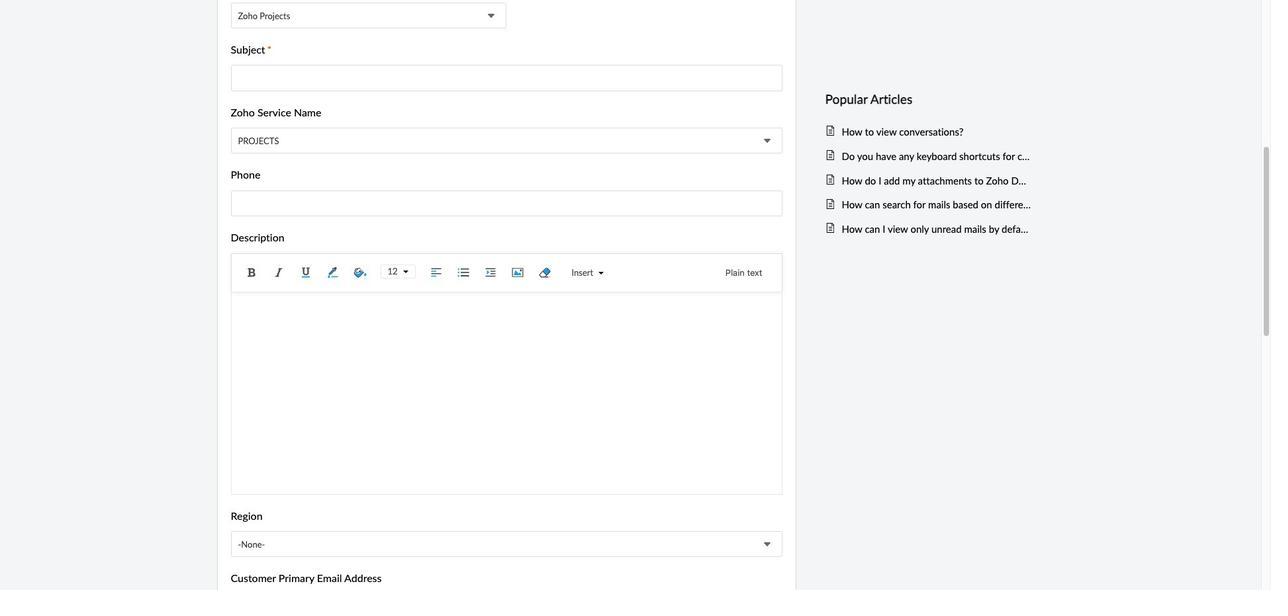 Task type: describe. For each thing, give the bounding box(es) containing it.
font color image
[[323, 263, 343, 283]]

bold (ctrl+b) image
[[241, 263, 261, 283]]

underline (ctrl+u) image
[[296, 263, 316, 283]]

insert image image
[[508, 263, 528, 283]]

indent image
[[481, 263, 501, 283]]

clear formatting image
[[535, 263, 555, 283]]



Task type: vqa. For each thing, say whether or not it's contained in the screenshot.
Facebook image in the bottom right of the page
no



Task type: locate. For each thing, give the bounding box(es) containing it.
background color image
[[350, 263, 370, 283]]

font size image
[[398, 269, 408, 275]]

lists image
[[453, 263, 473, 283]]

italic (ctrl+i) image
[[269, 263, 288, 283]]

insert options image
[[594, 271, 604, 276]]

align image
[[426, 263, 446, 283]]

heading
[[826, 89, 1032, 110]]



